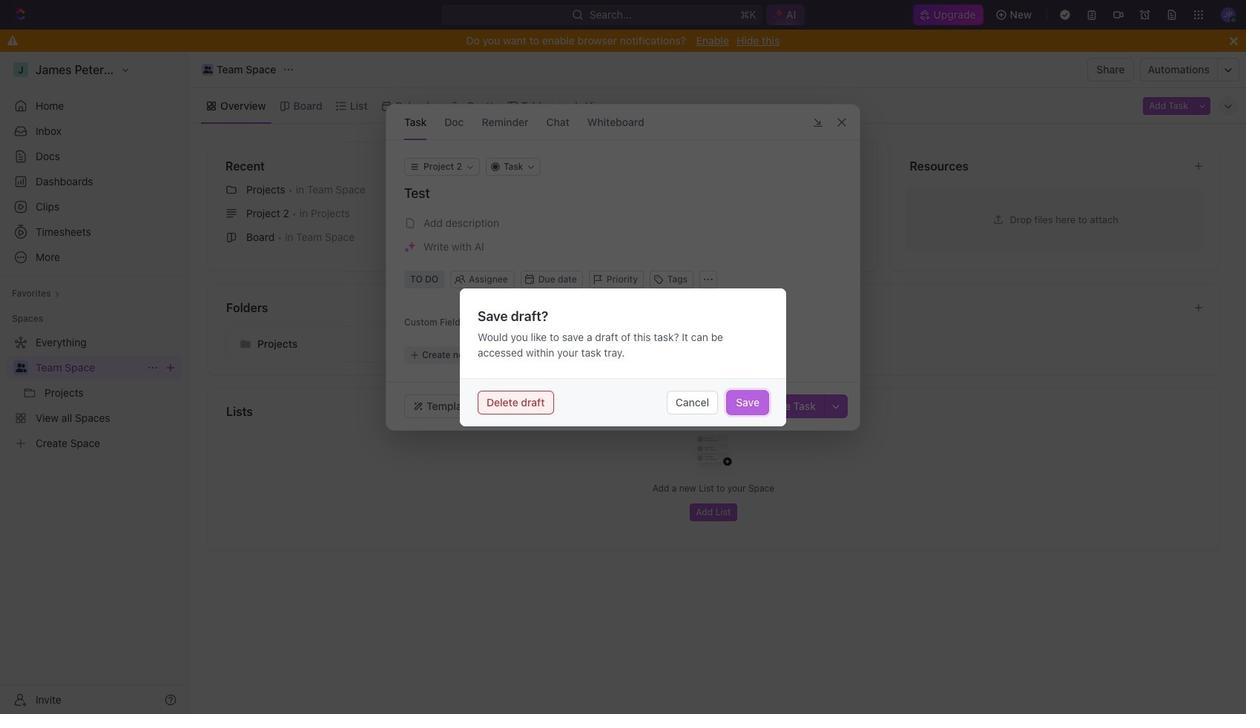 Task type: locate. For each thing, give the bounding box(es) containing it.
tree
[[6, 331, 183, 456]]

Task Name text field
[[404, 185, 845, 203]]

tree inside the sidebar navigation
[[6, 331, 183, 456]]

dialog
[[386, 104, 861, 431], [460, 288, 786, 426]]



Task type: describe. For each thing, give the bounding box(es) containing it.
user group image
[[15, 364, 26, 372]]

user group image
[[203, 66, 212, 73]]

sidebar navigation
[[0, 52, 189, 714]]

no lists icon. image
[[684, 424, 743, 483]]



Task type: vqa. For each thing, say whether or not it's contained in the screenshot.
the topmost Output
no



